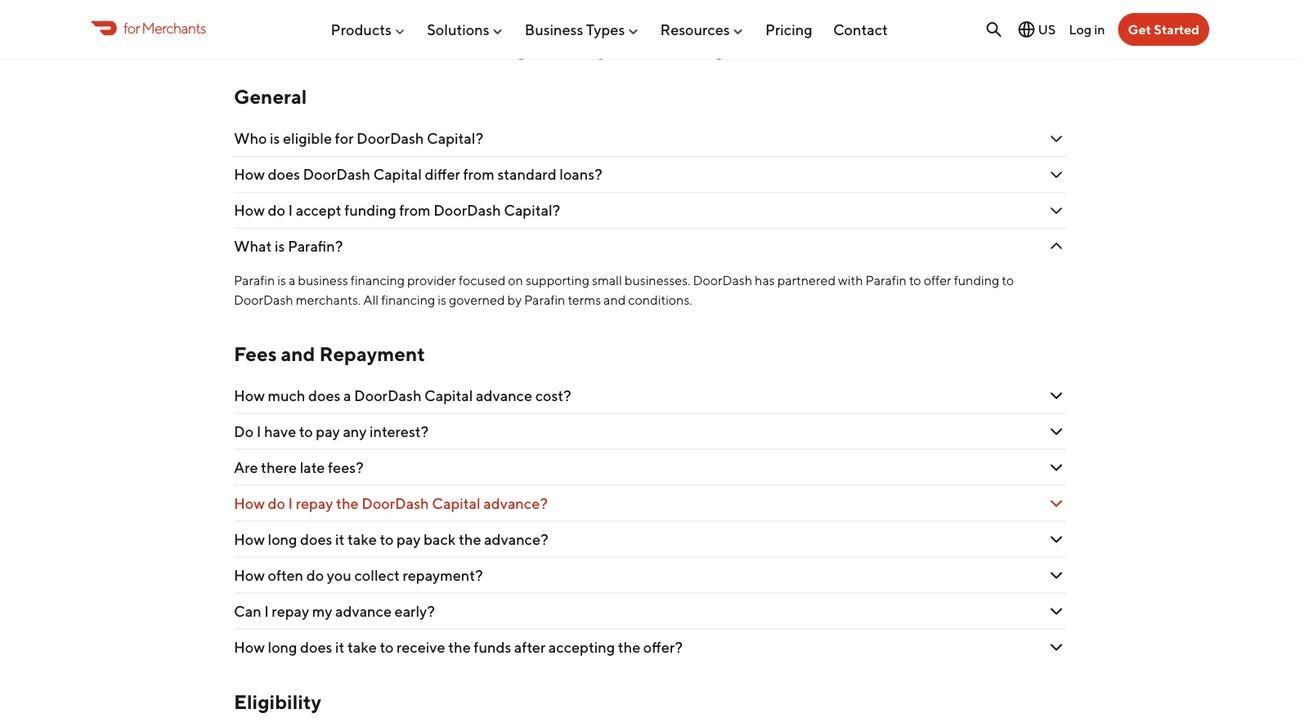 Task type: describe. For each thing, give the bounding box(es) containing it.
how for how do i repay the doordash capital advance?
[[234, 495, 265, 513]]

how do i repay the doordash capital advance?
[[234, 495, 548, 513]]

and inside parafin is a business financing provider focused on supporting small businesses. doordash has partnered with parafin to offer funding to doordash merchants. all financing is governed by parafin terms and conditions.
[[604, 293, 626, 308]]

fees
[[234, 343, 277, 366]]

you
[[327, 567, 351, 585]]

eligible
[[283, 130, 332, 148]]

how does doordash capital differ from standard loans?
[[234, 166, 602, 184]]

small
[[592, 273, 622, 289]]

0 horizontal spatial funding
[[344, 202, 396, 220]]

us
[[1038, 22, 1056, 37]]

for merchants
[[123, 19, 206, 37]]

doordash up how does doordash capital differ from standard loans? at the left of page
[[357, 130, 424, 148]]

0 vertical spatial repay
[[296, 495, 333, 513]]

does for how long does it take to pay back the advance?
[[300, 531, 332, 549]]

solutions
[[427, 21, 489, 38]]

0 vertical spatial advance?
[[484, 495, 548, 513]]

1 vertical spatial advance?
[[484, 531, 548, 549]]

1 vertical spatial financing
[[381, 293, 435, 308]]

parafin?
[[288, 238, 343, 256]]

the right back
[[459, 531, 481, 549]]

cost?
[[535, 387, 571, 405]]

0 horizontal spatial capital?
[[427, 130, 483, 148]]

contact
[[833, 21, 888, 38]]

doordash down differ in the left top of the page
[[434, 202, 501, 220]]

log in link
[[1069, 22, 1105, 37]]

to down how do i repay the doordash capital advance?
[[380, 531, 394, 549]]

the left funds
[[448, 639, 471, 657]]

i right do at the left bottom of page
[[257, 423, 261, 441]]

differ
[[425, 166, 460, 184]]

often
[[268, 567, 303, 585]]

1 horizontal spatial parafin
[[524, 293, 565, 308]]

long for how long does it take to receive the funds after accepting the offer?
[[268, 639, 297, 657]]

frequently asked questions
[[461, 25, 839, 60]]

business types
[[525, 21, 625, 38]]

frequently
[[461, 25, 613, 60]]

how for how long does it take to pay back the advance?
[[234, 531, 265, 549]]

1 vertical spatial pay
[[397, 531, 421, 549]]

provider
[[407, 273, 456, 289]]

business types link
[[525, 14, 640, 45]]

any
[[343, 423, 367, 441]]

early?
[[395, 603, 435, 621]]

back
[[424, 531, 456, 549]]

on
[[508, 273, 523, 289]]

chevron down image for advance
[[1047, 386, 1066, 406]]

what is parafin?
[[234, 238, 343, 256]]

funds
[[474, 639, 511, 657]]

fees and repayment
[[234, 343, 425, 366]]

interest?
[[370, 423, 429, 441]]

solutions link
[[427, 14, 504, 45]]

doordash left has
[[693, 273, 752, 289]]

focused
[[459, 273, 506, 289]]

doordash up fees
[[234, 293, 293, 308]]

how often do you collect repayment?
[[234, 567, 486, 585]]

pricing
[[765, 21, 813, 38]]

partnered
[[777, 273, 836, 289]]

is for eligible
[[270, 130, 280, 148]]

chevron down image for capital
[[1047, 494, 1066, 514]]

do for repay
[[268, 495, 285, 513]]

supporting
[[526, 273, 590, 289]]

chevron down image for standard
[[1047, 165, 1066, 185]]

businesses.
[[625, 273, 691, 289]]

doordash up how long does it take to pay back the advance?
[[362, 495, 429, 513]]

repayment
[[319, 343, 425, 366]]

my
[[312, 603, 332, 621]]

are there late fees?
[[234, 459, 367, 477]]

contact link
[[833, 14, 888, 45]]

fees?
[[328, 459, 364, 477]]

parafin is a business financing provider focused on supporting small businesses. doordash has partnered with parafin to offer funding to doordash merchants. all financing is governed by parafin terms and conditions.
[[234, 273, 1014, 308]]

0 vertical spatial financing
[[351, 273, 405, 289]]

conditions.
[[628, 293, 692, 308]]

governed
[[449, 293, 505, 308]]

to right offer
[[1002, 273, 1014, 289]]

after
[[514, 639, 546, 657]]

receive
[[397, 639, 445, 657]]

accept
[[296, 202, 341, 220]]

0 vertical spatial advance
[[476, 387, 532, 405]]

products link
[[331, 14, 406, 45]]

1 horizontal spatial a
[[343, 387, 351, 405]]

doordash up accept
[[303, 166, 370, 184]]

do i have to pay any interest?
[[234, 423, 429, 441]]

log in
[[1069, 22, 1105, 37]]

merchants.
[[296, 293, 361, 308]]

how do i accept funding from doordash capital?
[[234, 202, 560, 220]]

what
[[234, 238, 272, 256]]

pricing link
[[765, 14, 813, 45]]

i right can
[[264, 603, 269, 621]]

started
[[1154, 22, 1200, 37]]

get started button
[[1118, 13, 1209, 46]]

merchants
[[142, 19, 206, 37]]

2 horizontal spatial parafin
[[866, 273, 907, 289]]

collect
[[354, 567, 400, 585]]

how for how often do you collect repayment?
[[234, 567, 265, 585]]

0 vertical spatial capital
[[373, 166, 422, 184]]

1 vertical spatial repay
[[272, 603, 309, 621]]

can
[[234, 603, 261, 621]]

0 horizontal spatial for
[[123, 19, 140, 37]]

chevron down image for interest?
[[1047, 422, 1066, 442]]

accepting
[[549, 639, 615, 657]]

how much does a doordash capital advance cost?
[[234, 387, 571, 405]]



Task type: locate. For each thing, give the bounding box(es) containing it.
repay left my
[[272, 603, 309, 621]]

capital? down standard
[[504, 202, 560, 220]]

from
[[463, 166, 495, 184], [399, 202, 431, 220]]

0 horizontal spatial a
[[289, 273, 295, 289]]

it up you
[[335, 531, 345, 549]]

is right what
[[275, 238, 285, 256]]

advance down how often do you collect repayment?
[[335, 603, 392, 621]]

1 horizontal spatial for
[[335, 130, 354, 148]]

have
[[264, 423, 296, 441]]

it
[[335, 531, 345, 549], [335, 639, 345, 657]]

2 vertical spatial chevron down image
[[1047, 530, 1066, 550]]

log
[[1069, 22, 1092, 37]]

long up eligibility
[[268, 639, 297, 657]]

does
[[268, 166, 300, 184], [308, 387, 341, 405], [300, 531, 332, 549], [300, 639, 332, 657]]

3 how from the top
[[234, 387, 265, 405]]

1 vertical spatial do
[[268, 495, 285, 513]]

1 it from the top
[[335, 531, 345, 549]]

capital?
[[427, 130, 483, 148], [504, 202, 560, 220]]

do for accept
[[268, 202, 285, 220]]

how for how does doordash capital differ from standard loans?
[[234, 166, 265, 184]]

from for funding
[[399, 202, 431, 220]]

0 vertical spatial capital?
[[427, 130, 483, 148]]

6 chevron down image from the top
[[1047, 494, 1066, 514]]

repay down late
[[296, 495, 333, 513]]

3 chevron down image from the top
[[1047, 530, 1066, 550]]

1 long from the top
[[268, 531, 297, 549]]

1 horizontal spatial funding
[[954, 273, 999, 289]]

is for a
[[278, 273, 286, 289]]

doordash up interest?
[[354, 387, 422, 405]]

take for receive
[[348, 639, 377, 657]]

financing down provider in the top of the page
[[381, 293, 435, 308]]

from for differ
[[463, 166, 495, 184]]

2 vertical spatial do
[[306, 567, 324, 585]]

i
[[288, 202, 293, 220], [257, 423, 261, 441], [288, 495, 293, 513], [264, 603, 269, 621]]

5 chevron down image from the top
[[1047, 422, 1066, 442]]

there
[[261, 459, 297, 477]]

does down "eligible"
[[268, 166, 300, 184]]

to
[[909, 273, 921, 289], [1002, 273, 1014, 289], [299, 423, 313, 441], [380, 531, 394, 549], [380, 639, 394, 657]]

a inside parafin is a business financing provider focused on supporting small businesses. doordash has partnered with parafin to offer funding to doordash merchants. all financing is governed by parafin terms and conditions.
[[289, 273, 295, 289]]

pay
[[316, 423, 340, 441], [397, 531, 421, 549]]

how long does it take to pay back the advance?
[[234, 531, 548, 549]]

7 chevron down image from the top
[[1047, 566, 1066, 586]]

1 chevron down image from the top
[[1047, 237, 1066, 257]]

0 vertical spatial it
[[335, 531, 345, 549]]

3 chevron down image from the top
[[1047, 201, 1066, 221]]

does for how much does a doordash capital advance cost?
[[308, 387, 341, 405]]

0 vertical spatial a
[[289, 273, 295, 289]]

parafin down supporting
[[524, 293, 565, 308]]

resources link
[[660, 14, 745, 45]]

by
[[507, 293, 522, 308]]

a
[[289, 273, 295, 289], [343, 387, 351, 405]]

business
[[525, 21, 583, 38]]

1 vertical spatial advance
[[335, 603, 392, 621]]

2 take from the top
[[348, 639, 377, 657]]

does up you
[[300, 531, 332, 549]]

terms
[[568, 293, 601, 308]]

0 vertical spatial and
[[604, 293, 626, 308]]

capital up 'how do i accept funding from doordash capital?'
[[373, 166, 422, 184]]

2 how from the top
[[234, 202, 265, 220]]

take for pay
[[348, 531, 377, 549]]

1 horizontal spatial advance
[[476, 387, 532, 405]]

1 vertical spatial capital?
[[504, 202, 560, 220]]

funding inside parafin is a business financing provider focused on supporting small businesses. doordash has partnered with parafin to offer funding to doordash merchants. all financing is governed by parafin terms and conditions.
[[954, 273, 999, 289]]

chevron down image for fees?
[[1047, 458, 1066, 478]]

is
[[270, 130, 280, 148], [275, 238, 285, 256], [278, 273, 286, 289], [438, 293, 446, 308]]

for left merchants
[[123, 19, 140, 37]]

it for receive
[[335, 639, 345, 657]]

late
[[300, 459, 325, 477]]

all
[[363, 293, 379, 308]]

funding right offer
[[954, 273, 999, 289]]

2 it from the top
[[335, 639, 345, 657]]

parafin right with
[[866, 273, 907, 289]]

2 vertical spatial capital
[[432, 495, 481, 513]]

1 horizontal spatial capital?
[[504, 202, 560, 220]]

does up do i have to pay any interest?
[[308, 387, 341, 405]]

is down what is parafin?
[[278, 273, 286, 289]]

do up what is parafin?
[[268, 202, 285, 220]]

0 vertical spatial funding
[[344, 202, 396, 220]]

products
[[331, 21, 392, 38]]

who
[[234, 130, 267, 148]]

8 chevron down image from the top
[[1047, 602, 1066, 622]]

i left accept
[[288, 202, 293, 220]]

funding
[[344, 202, 396, 220], [954, 273, 999, 289]]

financing up the all
[[351, 273, 405, 289]]

from down how does doordash capital differ from standard loans? at the left of page
[[399, 202, 431, 220]]

0 vertical spatial from
[[463, 166, 495, 184]]

parafin down what
[[234, 273, 275, 289]]

5 how from the top
[[234, 531, 265, 549]]

advance
[[476, 387, 532, 405], [335, 603, 392, 621]]

general
[[234, 85, 307, 109]]

has
[[755, 273, 775, 289]]

is for parafin?
[[275, 238, 285, 256]]

1 vertical spatial chevron down image
[[1047, 458, 1066, 478]]

1 vertical spatial and
[[281, 343, 315, 366]]

2 chevron down image from the top
[[1047, 458, 1066, 478]]

2 chevron down image from the top
[[1047, 165, 1066, 185]]

how for how do i accept funding from doordash capital?
[[234, 202, 265, 220]]

1 vertical spatial capital
[[424, 387, 473, 405]]

financing
[[351, 273, 405, 289], [381, 293, 435, 308]]

does down my
[[300, 639, 332, 657]]

1 vertical spatial a
[[343, 387, 351, 405]]

1 chevron down image from the top
[[1047, 129, 1066, 149]]

does for how long does it take to receive the funds after accepting the offer?
[[300, 639, 332, 657]]

in
[[1094, 22, 1105, 37]]

from right differ in the left top of the page
[[463, 166, 495, 184]]

1 vertical spatial it
[[335, 639, 345, 657]]

1 horizontal spatial and
[[604, 293, 626, 308]]

is down provider in the top of the page
[[438, 293, 446, 308]]

1 horizontal spatial from
[[463, 166, 495, 184]]

how for how long does it take to receive the funds after accepting the offer?
[[234, 639, 265, 657]]

1 how from the top
[[234, 166, 265, 184]]

and
[[604, 293, 626, 308], [281, 343, 315, 366]]

types
[[586, 21, 625, 38]]

for merchants link
[[91, 17, 206, 39]]

asked
[[619, 25, 699, 60]]

how for how much does a doordash capital advance cost?
[[234, 387, 265, 405]]

4 chevron down image from the top
[[1047, 386, 1066, 406]]

1 take from the top
[[348, 531, 377, 549]]

who is eligible for doordash capital?
[[234, 130, 483, 148]]

it for pay
[[335, 531, 345, 549]]

for
[[123, 19, 140, 37], [335, 130, 354, 148]]

capital up interest?
[[424, 387, 473, 405]]

and down small
[[604, 293, 626, 308]]

much
[[268, 387, 305, 405]]

can i repay my advance early?
[[234, 603, 435, 621]]

0 vertical spatial chevron down image
[[1047, 237, 1066, 257]]

take up how often do you collect repayment?
[[348, 531, 377, 549]]

resources
[[660, 21, 730, 38]]

loans?
[[560, 166, 602, 184]]

0 vertical spatial for
[[123, 19, 140, 37]]

it down can i repay my advance early?
[[335, 639, 345, 657]]

the
[[336, 495, 359, 513], [459, 531, 481, 549], [448, 639, 471, 657], [618, 639, 640, 657]]

1 vertical spatial from
[[399, 202, 431, 220]]

get
[[1128, 22, 1151, 37]]

the left "offer?"
[[618, 639, 640, 657]]

4 how from the top
[[234, 495, 265, 513]]

0 horizontal spatial from
[[399, 202, 431, 220]]

7 how from the top
[[234, 639, 265, 657]]

is right who
[[270, 130, 280, 148]]

do
[[234, 423, 254, 441]]

capital? up differ in the left top of the page
[[427, 130, 483, 148]]

to right have
[[299, 423, 313, 441]]

do down there on the left bottom of page
[[268, 495, 285, 513]]

business
[[298, 273, 348, 289]]

2 long from the top
[[268, 639, 297, 657]]

parafin
[[234, 273, 275, 289], [866, 273, 907, 289], [524, 293, 565, 308]]

chevron down image for it
[[1047, 530, 1066, 550]]

with
[[838, 273, 863, 289]]

do
[[268, 202, 285, 220], [268, 495, 285, 513], [306, 567, 324, 585]]

advance left cost?
[[476, 387, 532, 405]]

offer
[[924, 273, 952, 289]]

to left offer
[[909, 273, 921, 289]]

1 vertical spatial take
[[348, 639, 377, 657]]

funding right accept
[[344, 202, 396, 220]]

take
[[348, 531, 377, 549], [348, 639, 377, 657]]

1 horizontal spatial pay
[[397, 531, 421, 549]]

questions
[[705, 25, 839, 60]]

0 horizontal spatial parafin
[[234, 273, 275, 289]]

a up any at bottom
[[343, 387, 351, 405]]

to left the receive
[[380, 639, 394, 657]]

chevron down image for doordash
[[1047, 201, 1066, 221]]

0 horizontal spatial advance
[[335, 603, 392, 621]]

repayment?
[[403, 567, 483, 585]]

chevron down image
[[1047, 129, 1066, 149], [1047, 165, 1066, 185], [1047, 201, 1066, 221], [1047, 386, 1066, 406], [1047, 422, 1066, 442], [1047, 494, 1066, 514], [1047, 566, 1066, 586], [1047, 602, 1066, 622], [1047, 638, 1066, 658]]

standard
[[497, 166, 557, 184]]

doordash
[[357, 130, 424, 148], [303, 166, 370, 184], [434, 202, 501, 220], [693, 273, 752, 289], [234, 293, 293, 308], [354, 387, 422, 405], [362, 495, 429, 513]]

advance?
[[484, 495, 548, 513], [484, 531, 548, 549]]

for right "eligible"
[[335, 130, 354, 148]]

6 how from the top
[[234, 567, 265, 585]]

0 vertical spatial pay
[[316, 423, 340, 441]]

globe line image
[[1017, 20, 1036, 39]]

eligibility
[[234, 692, 321, 715]]

get started
[[1128, 22, 1200, 37]]

0 vertical spatial do
[[268, 202, 285, 220]]

capital
[[373, 166, 422, 184], [424, 387, 473, 405], [432, 495, 481, 513]]

0 vertical spatial long
[[268, 531, 297, 549]]

are
[[234, 459, 258, 477]]

how long does it take to receive the funds after accepting the offer?
[[234, 639, 683, 657]]

do left you
[[306, 567, 324, 585]]

pay left back
[[397, 531, 421, 549]]

repay
[[296, 495, 333, 513], [272, 603, 309, 621]]

and right fees
[[281, 343, 315, 366]]

1 vertical spatial funding
[[954, 273, 999, 289]]

1 vertical spatial long
[[268, 639, 297, 657]]

pay left any at bottom
[[316, 423, 340, 441]]

the down 'fees?'
[[336, 495, 359, 513]]

long up often
[[268, 531, 297, 549]]

0 horizontal spatial and
[[281, 343, 315, 366]]

capital up back
[[432, 495, 481, 513]]

take down can i repay my advance early?
[[348, 639, 377, 657]]

long for how long does it take to pay back the advance?
[[268, 531, 297, 549]]

0 vertical spatial take
[[348, 531, 377, 549]]

i down are there late fees? at the bottom of the page
[[288, 495, 293, 513]]

a left business
[[289, 273, 295, 289]]

1 vertical spatial for
[[335, 130, 354, 148]]

chevron down image
[[1047, 237, 1066, 257], [1047, 458, 1066, 478], [1047, 530, 1066, 550]]

9 chevron down image from the top
[[1047, 638, 1066, 658]]

0 horizontal spatial pay
[[316, 423, 340, 441]]

chevron down image for receive
[[1047, 638, 1066, 658]]

offer?
[[643, 639, 683, 657]]



Task type: vqa. For each thing, say whether or not it's contained in the screenshot.
How do I accept funding from DoorDash Capital?
yes



